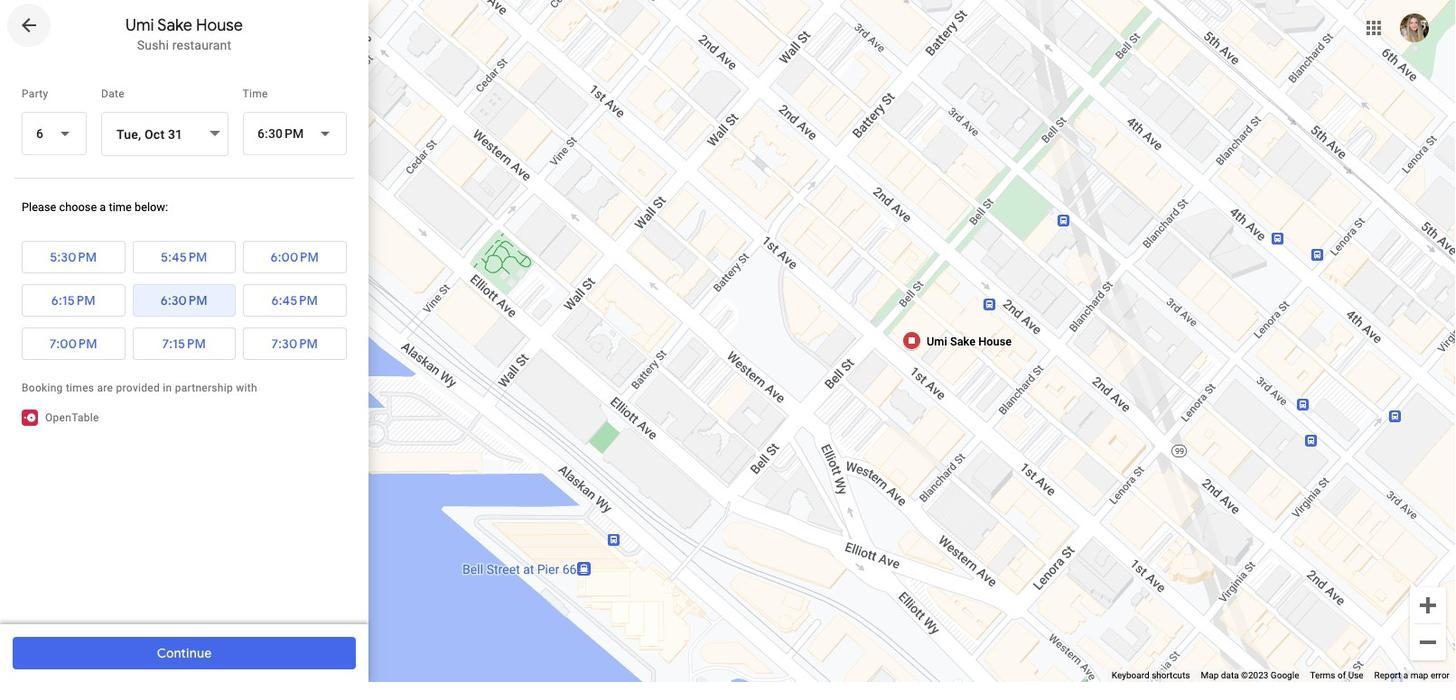 Task type: describe. For each thing, give the bounding box(es) containing it.
5:30 pm button
[[22, 236, 125, 279]]

booking times are provided in partnership with
[[22, 382, 257, 395]]

tue, oct 31 button
[[101, 112, 228, 157]]

party
[[22, 88, 48, 100]]

umi sake house heading
[[0, 14, 369, 36]]

house for umi sake house
[[978, 335, 1012, 348]]

©2023
[[1241, 671, 1269, 681]]

booking
[[22, 382, 63, 395]]

terms of use
[[1310, 671, 1364, 681]]

data
[[1221, 671, 1239, 681]]

7:30 pm button
[[243, 323, 347, 366]]

report
[[1375, 671, 1401, 681]]

umi for umi sake house sushi restaurant
[[126, 15, 154, 35]]

umi sake house sushi restaurant
[[126, 15, 243, 52]]

7:15 pm button
[[132, 323, 236, 366]]

1 horizontal spatial a
[[1404, 671, 1409, 681]]

tue, oct 31
[[117, 128, 183, 142]]

back image
[[18, 14, 40, 36]]

sushi
[[137, 38, 169, 52]]

7:00 pm button
[[22, 323, 125, 366]]

partnership
[[175, 382, 233, 395]]

terms of use link
[[1310, 671, 1364, 681]]

5:45 pm button
[[132, 236, 236, 279]]

6:45 pm
[[272, 293, 318, 309]]

map data ©2023 google
[[1201, 671, 1300, 681]]

6:00 pm
[[271, 250, 319, 266]]

sake for umi sake house sushi restaurant
[[157, 15, 192, 35]]

error
[[1431, 671, 1450, 681]]

date
[[101, 88, 125, 100]]

map region
[[182, 0, 1455, 683]]

continue
[[157, 646, 212, 662]]

use
[[1349, 671, 1364, 681]]

umi for umi sake house
[[926, 335, 947, 348]]

6:30 pm
[[161, 293, 208, 309]]

keyboard shortcuts button
[[1112, 670, 1190, 683]]



Task type: locate. For each thing, give the bounding box(es) containing it.
map
[[1411, 671, 1429, 681]]

please choose a time below:
[[22, 201, 168, 214]]

1 horizontal spatial house
[[978, 335, 1012, 348]]

keyboard shortcuts
[[1112, 671, 1190, 681]]

a left time
[[100, 201, 106, 214]]

1 vertical spatial sake
[[950, 335, 975, 348]]

are
[[97, 382, 113, 395]]

6:15 pm
[[51, 293, 95, 309]]

6:00 pm button
[[243, 236, 347, 279]]

google
[[1271, 671, 1300, 681]]

provided
[[116, 382, 160, 395]]

a
[[100, 201, 106, 214], [1404, 671, 1409, 681]]

in
[[163, 382, 172, 395]]

1 vertical spatial a
[[1404, 671, 1409, 681]]

1 horizontal spatial sake
[[950, 335, 975, 348]]

7:30 pm
[[272, 336, 318, 353]]

time
[[109, 201, 132, 214]]

choose
[[59, 201, 97, 214]]

31
[[168, 128, 183, 142]]

oct
[[145, 128, 165, 142]]

0 horizontal spatial a
[[100, 201, 106, 214]]

with
[[236, 382, 257, 395]]

0 vertical spatial sake
[[157, 15, 192, 35]]

times
[[66, 382, 94, 395]]

1 vertical spatial umi
[[926, 335, 947, 348]]

6:30 pm button
[[132, 279, 236, 323]]

0 vertical spatial a
[[100, 201, 106, 214]]

umi sake house
[[926, 335, 1012, 348]]

google account: michelle dermenjian  
(michelle.dermenjian@adept.ai) image
[[1400, 14, 1429, 42]]

opentable image
[[22, 410, 38, 427]]

of
[[1338, 671, 1346, 681]]

5:30 pm
[[50, 250, 97, 266]]

0 horizontal spatial umi
[[126, 15, 154, 35]]

0 horizontal spatial sake
[[157, 15, 192, 35]]

umi inside umi sake house sushi restaurant
[[126, 15, 154, 35]]

shortcuts
[[1152, 671, 1190, 681]]

6:15 pm button
[[22, 279, 125, 323]]

house inside the map region
[[978, 335, 1012, 348]]

sake inside the map region
[[950, 335, 975, 348]]

opentable
[[45, 412, 99, 425]]

umi
[[126, 15, 154, 35], [926, 335, 947, 348]]

0 horizontal spatial house
[[196, 15, 243, 35]]

sake
[[157, 15, 192, 35], [950, 335, 975, 348]]

5:45 pm
[[161, 250, 207, 266]]

house inside umi sake house sushi restaurant
[[196, 15, 243, 35]]

time
[[243, 88, 268, 100]]

None field
[[22, 112, 87, 155], [243, 112, 347, 155], [22, 112, 87, 155], [243, 112, 347, 155]]

sake inside umi sake house sushi restaurant
[[157, 15, 192, 35]]

7:15 pm
[[162, 336, 206, 353]]

0 vertical spatial house
[[196, 15, 243, 35]]

report a map error link
[[1375, 671, 1450, 681]]

house for umi sake house sushi restaurant
[[196, 15, 243, 35]]

house
[[196, 15, 243, 35], [978, 335, 1012, 348]]

map
[[1201, 671, 1219, 681]]

please
[[22, 201, 56, 214]]

terms
[[1310, 671, 1336, 681]]

0 vertical spatial umi
[[126, 15, 154, 35]]

7:00 pm
[[49, 336, 97, 353]]

1 vertical spatial house
[[978, 335, 1012, 348]]

keyboard
[[1112, 671, 1150, 681]]

a left map
[[1404, 671, 1409, 681]]

sake for umi sake house
[[950, 335, 975, 348]]

6:45 pm button
[[243, 279, 347, 323]]

1 horizontal spatial umi
[[926, 335, 947, 348]]

restaurant
[[172, 38, 232, 52]]

continue button
[[13, 632, 356, 676]]

tue,
[[117, 128, 141, 142]]

below:
[[135, 201, 168, 214]]

report a map error
[[1375, 671, 1450, 681]]

umi inside the map region
[[926, 335, 947, 348]]



Task type: vqa. For each thing, say whether or not it's contained in the screenshot.
Tue, at the left top of page
yes



